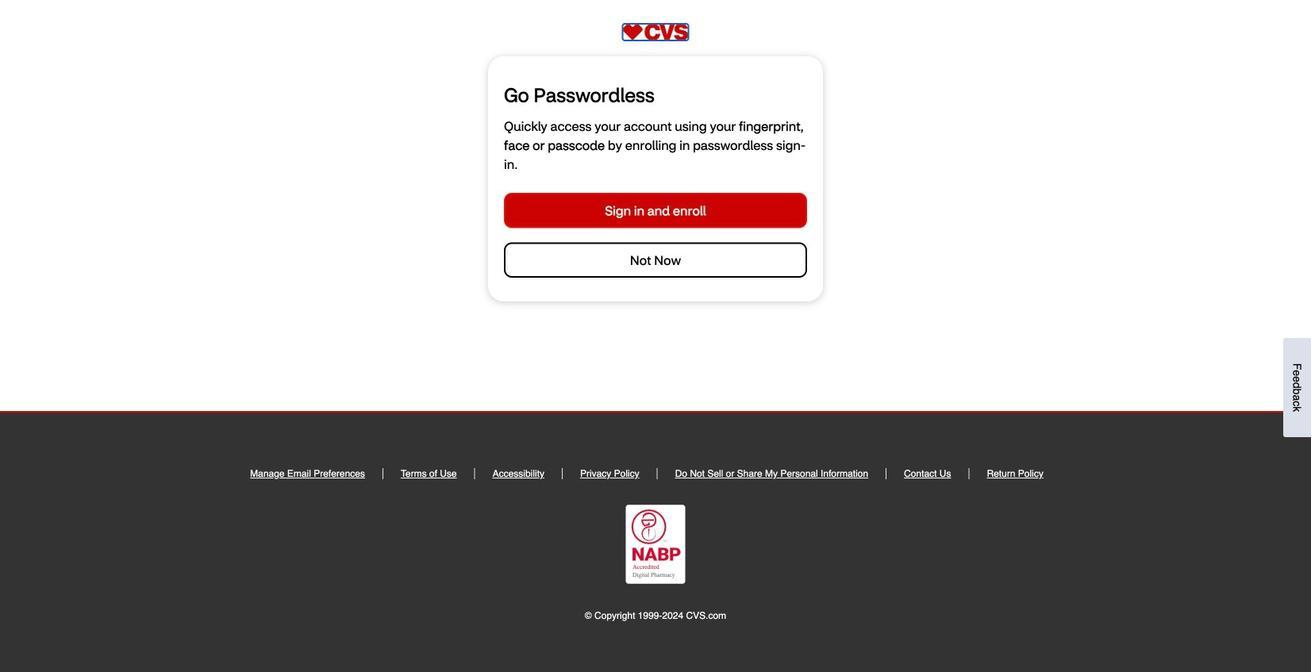 Task type: describe. For each thing, give the bounding box(es) containing it.
cvs home image
[[623, 24, 689, 40]]



Task type: locate. For each thing, give the bounding box(es) containing it.
footer
[[0, 411, 1311, 672]]



Task type: vqa. For each thing, say whether or not it's contained in the screenshot.
Sort
no



